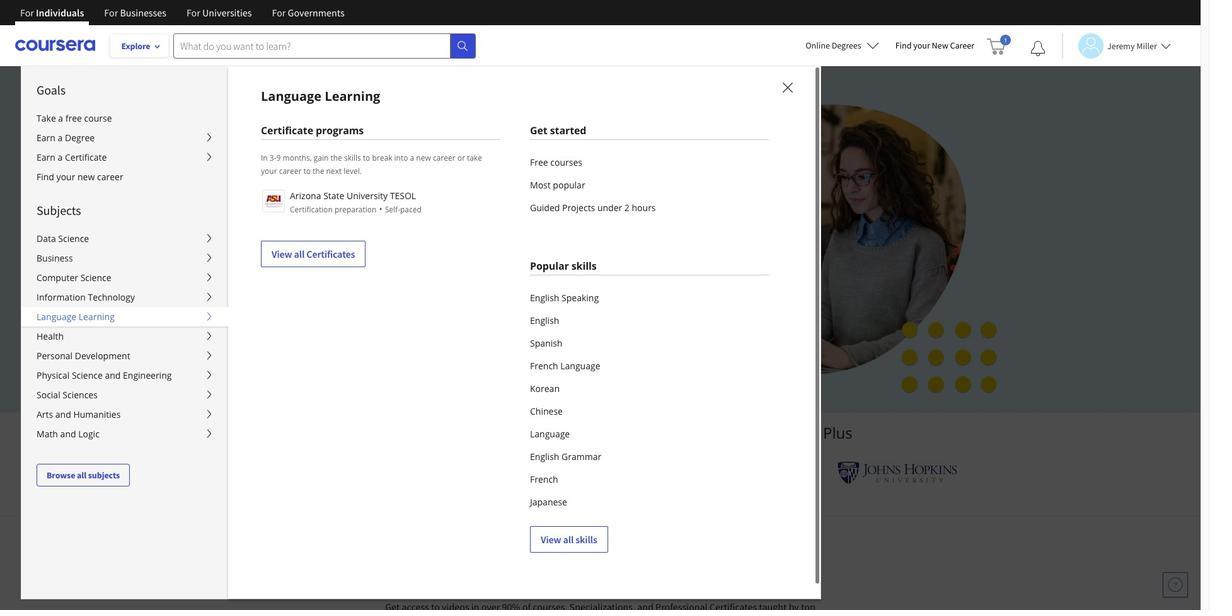 Task type: locate. For each thing, give the bounding box(es) containing it.
business
[[37, 252, 73, 264]]

science up information technology at the left top of page
[[80, 272, 111, 284]]

earn inside earn a certificate dropdown button
[[37, 151, 55, 163]]

1 horizontal spatial learning
[[325, 88, 380, 105]]

view down subscription
[[272, 248, 292, 260]]

earn a certificate
[[37, 151, 107, 163]]

1 vertical spatial science
[[80, 272, 111, 284]]

coursera
[[755, 422, 819, 443]]

earn for earn a degree
[[37, 132, 55, 144]]

free courses link
[[530, 151, 769, 174]]

and up subscription
[[294, 199, 319, 218]]

find for find your new career
[[37, 171, 54, 183]]

1 vertical spatial language learning
[[37, 311, 115, 323]]

governments
[[288, 6, 345, 19]]

take a free course
[[37, 112, 112, 124]]

0 horizontal spatial language learning
[[37, 311, 115, 323]]

1 horizontal spatial view
[[541, 533, 561, 546]]

english
[[530, 292, 559, 304], [530, 315, 559, 327], [530, 451, 559, 463]]

for left the governments
[[272, 6, 286, 19]]

learning inside popup button
[[79, 311, 115, 323]]

new down earn a certificate
[[78, 171, 95, 183]]

0 horizontal spatial certificate
[[65, 151, 107, 163]]

find left new
[[896, 40, 912, 51]]

a for degree
[[58, 132, 63, 144]]

to left break
[[363, 153, 370, 163]]

list
[[530, 151, 769, 219]]

0 vertical spatial find
[[896, 40, 912, 51]]

new inside in 3-9 months, gain the skills to break into a new career or take your career to the next level.
[[416, 153, 431, 163]]

language learning button
[[21, 307, 228, 327]]

all for certificates
[[294, 248, 305, 260]]

language
[[261, 88, 322, 105], [37, 311, 76, 323], [561, 360, 601, 372], [530, 428, 570, 440]]

japanese
[[530, 496, 567, 508]]

career left or on the top left of page
[[433, 153, 456, 163]]

close image
[[779, 79, 796, 95], [779, 79, 796, 95], [779, 79, 796, 95], [779, 79, 796, 95], [780, 79, 796, 96]]

science down personal development
[[72, 369, 103, 381]]

health
[[37, 330, 64, 342]]

humanities
[[73, 409, 121, 421]]

projects,
[[235, 199, 290, 218]]

0 horizontal spatial view
[[272, 248, 292, 260]]

2 vertical spatial all
[[563, 533, 574, 546]]

most popular link
[[530, 174, 769, 197]]

unlimited access to 7,000+ world-class courses, hands-on projects, and job-ready certificate programs—all included in your subscription
[[235, 177, 621, 240]]

science up business
[[58, 233, 89, 245]]

english down universities
[[530, 451, 559, 463]]

logic
[[78, 428, 99, 440]]

learning down information technology at the left top of page
[[79, 311, 115, 323]]

the down gain
[[313, 166, 324, 177]]

health button
[[21, 327, 228, 346]]

get
[[530, 124, 548, 137]]

3 for from the left
[[187, 6, 200, 19]]

find your new career
[[896, 40, 975, 51]]

english grammar
[[530, 451, 602, 463]]

university of michigan image
[[591, 456, 623, 491]]

guided projects under 2 hours
[[530, 202, 656, 214]]

your inside in 3-9 months, gain the skills to break into a new career or take your career to the next level.
[[261, 166, 277, 177]]

a inside in 3-9 months, gain the skills to break into a new career or take your career to the next level.
[[410, 153, 414, 163]]

certificate up the find your new career
[[65, 151, 107, 163]]

2 french from the top
[[530, 473, 558, 485]]

1 vertical spatial learning
[[79, 311, 115, 323]]

1 horizontal spatial the
[[331, 153, 342, 163]]

personal
[[37, 350, 73, 362]]

explore button
[[110, 35, 168, 57]]

0 horizontal spatial to
[[304, 166, 311, 177]]

language up certificate programs
[[261, 88, 322, 105]]

0 vertical spatial certificate
[[261, 124, 313, 137]]

class
[[452, 177, 483, 196]]

business button
[[21, 248, 228, 268]]

0 horizontal spatial learning
[[79, 311, 115, 323]]

1 vertical spatial view
[[541, 533, 561, 546]]

french inside french link
[[530, 473, 558, 485]]

your left new
[[914, 40, 930, 51]]

explore
[[121, 40, 150, 52]]

earn
[[37, 132, 55, 144], [37, 151, 55, 163]]

0 vertical spatial science
[[58, 233, 89, 245]]

science
[[58, 233, 89, 245], [80, 272, 111, 284], [72, 369, 103, 381]]

science inside dropdown button
[[58, 233, 89, 245]]

1 horizontal spatial all
[[294, 248, 305, 260]]

1 horizontal spatial career
[[279, 166, 302, 177]]

french up korean in the bottom of the page
[[530, 360, 558, 372]]

arizona
[[290, 190, 321, 202]]

earn inside earn a degree popup button
[[37, 132, 55, 144]]

1 for from the left
[[20, 6, 34, 19]]

your inside explore menu element
[[56, 171, 75, 183]]

career down "months,"
[[279, 166, 302, 177]]

language down spanish
[[561, 360, 601, 372]]

•
[[379, 203, 383, 215]]

computer science button
[[21, 268, 228, 287]]

your down projects,
[[235, 221, 264, 240]]

2 english from the top
[[530, 315, 559, 327]]

view down japanese at the bottom left
[[541, 533, 561, 546]]

english up spanish
[[530, 315, 559, 327]]

free
[[65, 112, 82, 124]]

and right arts
[[55, 409, 71, 421]]

and
[[294, 199, 319, 218], [105, 369, 121, 381], [55, 409, 71, 421], [609, 422, 636, 443], [60, 428, 76, 440]]

career down earn a certificate dropdown button
[[97, 171, 123, 183]]

a inside earn a certificate dropdown button
[[58, 151, 63, 163]]

2 vertical spatial science
[[72, 369, 103, 381]]

subscription
[[268, 221, 348, 240]]

1 english from the top
[[530, 292, 559, 304]]

1 vertical spatial all
[[77, 470, 86, 481]]

0 horizontal spatial career
[[97, 171, 123, 183]]

courses,
[[487, 177, 540, 196]]

0 vertical spatial skills
[[344, 153, 361, 163]]

1 horizontal spatial certificate
[[261, 124, 313, 137]]

popular
[[553, 179, 585, 191]]

2 earn from the top
[[37, 151, 55, 163]]

all
[[294, 248, 305, 260], [77, 470, 86, 481], [563, 533, 574, 546]]

2 horizontal spatial all
[[563, 533, 574, 546]]

a down "earn a degree"
[[58, 151, 63, 163]]

to down "months,"
[[304, 166, 311, 177]]

0 vertical spatial view
[[272, 248, 292, 260]]

0 vertical spatial learning
[[325, 88, 380, 105]]

on
[[588, 177, 605, 196]]

your down earn a certificate
[[56, 171, 75, 183]]

language learning down information technology at the left top of page
[[37, 311, 115, 323]]

computer
[[37, 272, 78, 284]]

0 vertical spatial french
[[530, 360, 558, 372]]

google image
[[482, 462, 550, 485]]

language learning up coursera plus image
[[261, 88, 380, 105]]

tesol
[[390, 190, 416, 202]]

skills inside list
[[576, 533, 597, 546]]

2 horizontal spatial career
[[433, 153, 456, 163]]

to down level.
[[347, 177, 360, 196]]

physical science and engineering
[[37, 369, 172, 381]]

0 vertical spatial earn
[[37, 132, 55, 144]]

a left the degree
[[58, 132, 63, 144]]

0 horizontal spatial find
[[37, 171, 54, 183]]

3-
[[270, 153, 277, 163]]

0 horizontal spatial the
[[313, 166, 324, 177]]

included
[[550, 199, 605, 218]]

1 french from the top
[[530, 360, 558, 372]]

1 vertical spatial french
[[530, 473, 558, 485]]

sciences
[[63, 389, 98, 401]]

all inside button
[[77, 470, 86, 481]]

1 vertical spatial earn
[[37, 151, 55, 163]]

all right browse
[[77, 470, 86, 481]]

to
[[363, 153, 370, 163], [304, 166, 311, 177], [347, 177, 360, 196]]

or
[[458, 153, 465, 163]]

1 vertical spatial new
[[78, 171, 95, 183]]

list inside 'language learning' menu item
[[530, 151, 769, 219]]

ready
[[347, 199, 384, 218]]

guided
[[530, 202, 560, 214]]

1 horizontal spatial new
[[416, 153, 431, 163]]

find down earn a certificate
[[37, 171, 54, 183]]

certificate
[[387, 199, 451, 218]]

all down subscription
[[294, 248, 305, 260]]

a left "free"
[[58, 112, 63, 124]]

4 for from the left
[[272, 6, 286, 19]]

data science
[[37, 233, 89, 245]]

earn down "earn a degree"
[[37, 151, 55, 163]]

physical science and engineering button
[[21, 366, 228, 385]]

for left businesses
[[104, 6, 118, 19]]

french inside french language "link"
[[530, 360, 558, 372]]

all down japanese at the bottom left
[[563, 533, 574, 546]]

with
[[721, 422, 751, 443]]

your inside unlimited access to 7,000+ world-class courses, hands-on projects, and job-ready certificate programs—all included in your subscription
[[235, 221, 264, 240]]

science inside dropdown button
[[72, 369, 103, 381]]

0 vertical spatial new
[[416, 153, 431, 163]]

take
[[467, 153, 482, 163]]

certificate
[[261, 124, 313, 137], [65, 151, 107, 163]]

skills
[[344, 153, 361, 163], [572, 259, 597, 273], [576, 533, 597, 546]]

and left 'logic'
[[60, 428, 76, 440]]

for left individuals
[[20, 6, 34, 19]]

most popular
[[530, 179, 585, 191]]

your
[[914, 40, 930, 51], [261, 166, 277, 177], [56, 171, 75, 183], [235, 221, 264, 240]]

subjects
[[88, 470, 120, 481]]

1 vertical spatial certificate
[[65, 151, 107, 163]]

find
[[896, 40, 912, 51], [37, 171, 54, 183]]

certificates
[[307, 248, 355, 260]]

close image
[[779, 79, 796, 95], [779, 79, 796, 95]]

for for individuals
[[20, 6, 34, 19]]

language down the information on the left of page
[[37, 311, 76, 323]]

0 horizontal spatial new
[[78, 171, 95, 183]]

for
[[20, 6, 34, 19], [104, 6, 118, 19], [187, 6, 200, 19], [272, 6, 286, 19]]

french up japanese at the bottom left
[[530, 473, 558, 485]]

language learning menu item
[[228, 66, 1211, 610]]

the
[[331, 153, 342, 163], [313, 166, 324, 177]]

1 horizontal spatial language learning
[[261, 88, 380, 105]]

2 vertical spatial skills
[[576, 533, 597, 546]]

view all certificates list
[[261, 189, 500, 267]]

a for free
[[58, 112, 63, 124]]

1 horizontal spatial find
[[896, 40, 912, 51]]

for businesses
[[104, 6, 166, 19]]

0 vertical spatial english
[[530, 292, 559, 304]]

earn down take
[[37, 132, 55, 144]]

new right "into"
[[416, 153, 431, 163]]

career
[[950, 40, 975, 51]]

1 vertical spatial find
[[37, 171, 54, 183]]

2 for from the left
[[104, 6, 118, 19]]

a inside take a free course link
[[58, 112, 63, 124]]

korean
[[530, 383, 560, 395]]

and down development
[[105, 369, 121, 381]]

earn a certificate button
[[21, 148, 228, 167]]

for for businesses
[[104, 6, 118, 19]]

popular
[[530, 259, 569, 273]]

coursera image
[[15, 35, 95, 56]]

jeremy miller button
[[1062, 33, 1171, 58]]

french
[[530, 360, 558, 372], [530, 473, 558, 485]]

individuals
[[36, 6, 84, 19]]

subjects
[[37, 202, 81, 218]]

1 vertical spatial english
[[530, 315, 559, 327]]

list containing free courses
[[530, 151, 769, 219]]

find inside explore menu element
[[37, 171, 54, 183]]

partnername logo image
[[262, 190, 285, 212]]

a right "into"
[[410, 153, 414, 163]]

your down 3-
[[261, 166, 277, 177]]

2 horizontal spatial to
[[363, 153, 370, 163]]

learning inside menu item
[[325, 88, 380, 105]]

english grammar link
[[530, 446, 769, 468]]

2 vertical spatial english
[[530, 451, 559, 463]]

a inside earn a degree popup button
[[58, 132, 63, 144]]

and inside dropdown button
[[105, 369, 121, 381]]

1 earn from the top
[[37, 132, 55, 144]]

3 english from the top
[[530, 451, 559, 463]]

0 vertical spatial all
[[294, 248, 305, 260]]

0 vertical spatial language learning
[[261, 88, 380, 105]]

all for subjects
[[77, 470, 86, 481]]

grammar
[[562, 451, 602, 463]]

science inside popup button
[[80, 272, 111, 284]]

1 vertical spatial the
[[313, 166, 324, 177]]

find for find your new career
[[896, 40, 912, 51]]

learning up programs
[[325, 88, 380, 105]]

english down popular
[[530, 292, 559, 304]]

1 horizontal spatial to
[[347, 177, 360, 196]]

0 horizontal spatial all
[[77, 470, 86, 481]]

None search field
[[173, 33, 476, 58]]

take
[[37, 112, 56, 124]]

development
[[75, 350, 130, 362]]

physical
[[37, 369, 70, 381]]

for left "universities"
[[187, 6, 200, 19]]

the up next
[[331, 153, 342, 163]]

certificate up '9'
[[261, 124, 313, 137]]

shopping cart: 1 item image
[[987, 35, 1011, 55]]



Task type: describe. For each thing, give the bounding box(es) containing it.
earn a degree button
[[21, 128, 228, 148]]

universities
[[202, 6, 252, 19]]

plus
[[823, 422, 853, 443]]

view for view all skills
[[541, 533, 561, 546]]

What do you want to learn? text field
[[173, 33, 451, 58]]

math and logic button
[[21, 424, 228, 444]]

goals
[[37, 82, 66, 98]]

certificate programs
[[261, 124, 364, 137]]

and inside dropdown button
[[55, 409, 71, 421]]

language learning group
[[21, 66, 1211, 610]]

new inside explore menu element
[[78, 171, 95, 183]]

show notifications image
[[1031, 41, 1046, 56]]

university
[[347, 190, 388, 202]]

language learning inside menu item
[[261, 88, 380, 105]]

online degrees
[[806, 40, 862, 51]]

spanish link
[[530, 332, 769, 355]]

johns hopkins university image
[[838, 462, 957, 485]]

for individuals
[[20, 6, 84, 19]]

view all skills
[[541, 533, 597, 546]]

job-
[[322, 199, 347, 218]]

get started
[[530, 124, 587, 137]]

data science button
[[21, 229, 228, 248]]

social sciences
[[37, 389, 98, 401]]

certificate inside earn a certificate dropdown button
[[65, 151, 107, 163]]

leading universities and companies with coursera plus
[[465, 422, 853, 443]]

course
[[84, 112, 112, 124]]

english for english grammar
[[530, 451, 559, 463]]

and inside unlimited access to 7,000+ world-class courses, hands-on projects, and job-ready certificate programs—all included in your subscription
[[294, 199, 319, 218]]

language inside "link"
[[561, 360, 601, 372]]

help center image
[[1168, 578, 1183, 593]]

free courses
[[530, 156, 583, 168]]

in
[[261, 153, 268, 163]]

technology
[[88, 291, 135, 303]]

banner navigation
[[10, 0, 355, 35]]

7,000+
[[364, 177, 407, 196]]

projects
[[562, 202, 595, 214]]

arts
[[37, 409, 53, 421]]

math and logic
[[37, 428, 99, 440]]

explore menu element
[[21, 66, 228, 487]]

language link
[[530, 423, 769, 446]]

personal development button
[[21, 346, 228, 366]]

data
[[37, 233, 56, 245]]

new
[[932, 40, 949, 51]]

view all skills list
[[530, 287, 769, 553]]

break
[[372, 153, 392, 163]]

to inside unlimited access to 7,000+ world-class courses, hands-on projects, and job-ready certificate programs—all included in your subscription
[[347, 177, 360, 196]]

a for certificate
[[58, 151, 63, 163]]

universities
[[525, 422, 605, 443]]

computer science
[[37, 272, 111, 284]]

months,
[[283, 153, 312, 163]]

degrees
[[832, 40, 862, 51]]

businesses
[[120, 6, 166, 19]]

science for data
[[58, 233, 89, 245]]

online degrees button
[[796, 32, 889, 59]]

under
[[598, 202, 622, 214]]

for for governments
[[272, 6, 286, 19]]

language inside popup button
[[37, 311, 76, 323]]

9
[[276, 153, 281, 163]]

math
[[37, 428, 58, 440]]

social sciences button
[[21, 385, 228, 405]]

earn for earn a certificate
[[37, 151, 55, 163]]

english speaking link
[[530, 287, 769, 310]]

next
[[326, 166, 342, 177]]

2
[[625, 202, 630, 214]]

jeremy miller
[[1108, 40, 1157, 51]]

in
[[609, 199, 621, 218]]

popular skills
[[530, 259, 597, 273]]

english for english speaking
[[530, 292, 559, 304]]

into
[[394, 153, 408, 163]]

find your new career
[[37, 171, 123, 183]]

all for skills
[[563, 533, 574, 546]]

science for physical
[[72, 369, 103, 381]]

language down chinese
[[530, 428, 570, 440]]

certificate inside 'language learning' menu item
[[261, 124, 313, 137]]

hands-
[[544, 177, 588, 196]]

for for universities
[[187, 6, 200, 19]]

unlimited
[[235, 177, 298, 196]]

find your new career link
[[21, 167, 228, 187]]

arts and humanities
[[37, 409, 121, 421]]

online
[[806, 40, 830, 51]]

coursera plus image
[[235, 118, 427, 137]]

french for french language
[[530, 360, 558, 372]]

french for french
[[530, 473, 558, 485]]

english for english
[[530, 315, 559, 327]]

science for computer
[[80, 272, 111, 284]]

earn a degree
[[37, 132, 95, 144]]

speaking
[[562, 292, 599, 304]]

programs
[[316, 124, 364, 137]]

career inside explore menu element
[[97, 171, 123, 183]]

and up english grammar link
[[609, 422, 636, 443]]

state
[[324, 190, 344, 202]]

degree
[[65, 132, 95, 144]]

started
[[550, 124, 587, 137]]

information technology
[[37, 291, 135, 303]]

arizona state university tesol certification preparation • self-paced
[[290, 190, 422, 215]]

spanish
[[530, 337, 563, 349]]

view for view all certificates
[[272, 248, 292, 260]]

1 vertical spatial skills
[[572, 259, 597, 273]]

0 vertical spatial the
[[331, 153, 342, 163]]

arts and humanities button
[[21, 405, 228, 424]]

language learning inside popup button
[[37, 311, 115, 323]]

access
[[302, 177, 344, 196]]

japanese link
[[530, 491, 769, 514]]

browse all subjects button
[[37, 464, 130, 487]]

and inside popup button
[[60, 428, 76, 440]]

for universities
[[187, 6, 252, 19]]

view all certificates
[[272, 248, 355, 260]]

skills inside in 3-9 months, gain the skills to break into a new career or take your career to the next level.
[[344, 153, 361, 163]]

take a free course link
[[21, 108, 228, 128]]

english speaking
[[530, 292, 599, 304]]

engineering
[[123, 369, 172, 381]]

level.
[[344, 166, 362, 177]]



Task type: vqa. For each thing, say whether or not it's contained in the screenshot.
right 'use'
no



